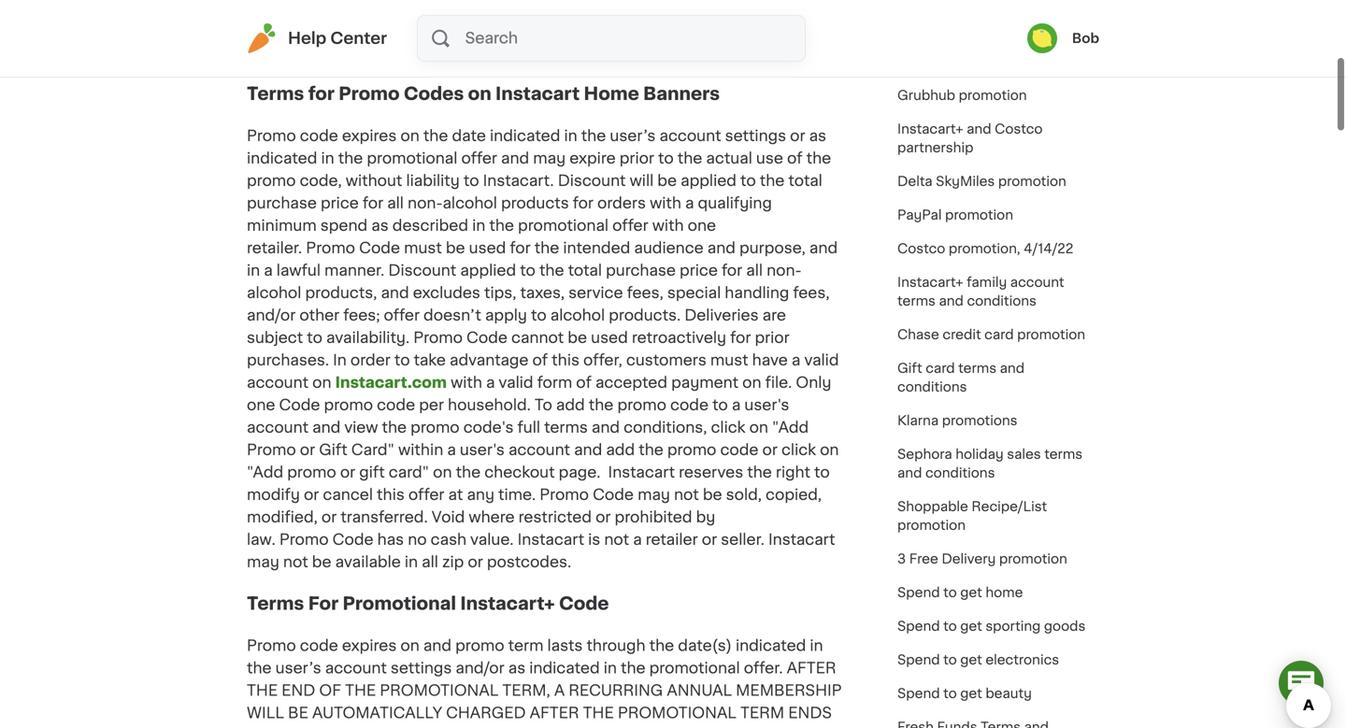 Task type: vqa. For each thing, say whether or not it's contained in the screenshot.
Dairy
no



Task type: locate. For each thing, give the bounding box(es) containing it.
valid inside the promo code expires on the date indicated in the user's account settings or as indicated in the promotional offer and may expire prior to the actual use of the promo code, without liability to instacart. discount will be applied to the total purchase price for all non-alcohol products for orders with a qualifying minimum spend as described in the promotional offer with one retailer. promo code must be used for the intended audience and purpose, and in a lawful manner. discount applied to the total purchase price for all non- alcohol products, and excludes tips, taxes, service fees, special handling fees, and/or other fees; offer doesn't apply to alcohol products. deliveries are subject to availability. promo code cannot be used retroactively for prior purchases. in order to take advantage of this offer, customers must have a valid account on
[[804, 353, 839, 368]]

1 horizontal spatial promotional
[[618, 706, 737, 721]]

as inside promo code expires on and promo term lasts through the date(s) indicated in the user's account settings and/or as indicated in the promotional offer. after the end of the promotional term, a recurring annual membership will be automatically charged after the promotional term e
[[508, 661, 526, 676]]

instacart+ inside instacart+ and costco partnership
[[898, 122, 964, 136]]

fees, right handling
[[793, 286, 830, 301]]

products.
[[609, 308, 681, 323]]

promo inside the promo code expires on the date indicated in the user's account settings or as indicated in the promotional offer and may expire prior to the actual use of the promo code, without liability to instacart. discount will be applied to the total purchase price for all non-alcohol products for orders with a qualifying minimum spend as described in the promotional offer with one retailer. promo code must be used for the intended audience and purpose, and in a lawful manner. discount applied to the total purchase price for all non- alcohol products, and excludes tips, taxes, service fees, special handling fees, and/or other fees; offer doesn't apply to alcohol products. deliveries are subject to availability. promo code cannot be used retroactively for prior purchases. in order to take advantage of this offer, customers must have a valid account on
[[247, 129, 296, 144]]

account up of
[[325, 661, 387, 676]]

code inside the promo code expires on the date indicated in the user's account settings or as indicated in the promotional offer and may expire prior to the actual use of the promo code, without liability to instacart. discount will be applied to the total purchase price for all non-alcohol products for orders with a qualifying minimum spend as described in the promotional offer with one retailer. promo code must be used for the intended audience and purpose, and in a lawful manner. discount applied to the total purchase price for all non- alcohol products, and excludes tips, taxes, service fees, special handling fees, and/or other fees; offer doesn't apply to alcohol products. deliveries are subject to availability. promo code cannot be used retroactively for prior purchases. in order to take advantage of this offer, customers must have a valid account on
[[300, 129, 338, 144]]

2 horizontal spatial the
[[583, 706, 614, 721]]

1 vertical spatial user's
[[460, 443, 505, 458]]

spend down spend to get home
[[898, 620, 940, 633]]

0 vertical spatial price
[[321, 196, 359, 211]]

1 get from the top
[[960, 586, 982, 599]]

on
[[468, 85, 491, 103], [401, 129, 420, 144], [312, 375, 331, 390], [742, 375, 762, 390], [749, 420, 768, 435], [820, 443, 839, 458], [433, 465, 452, 480], [401, 639, 420, 654]]

in right the described
[[472, 218, 486, 233]]

spend inside "link"
[[898, 654, 940, 667]]

1 vertical spatial user's
[[275, 661, 321, 676]]

card"
[[389, 465, 429, 480]]

0 vertical spatial total
[[789, 173, 823, 188]]

2 vertical spatial promotional
[[649, 661, 740, 676]]

1 horizontal spatial as
[[508, 661, 526, 676]]

discount up excludes
[[388, 263, 456, 278]]

gift down the chase
[[898, 362, 922, 375]]

klarna promotions link
[[886, 404, 1029, 438]]

are
[[763, 308, 786, 323]]

offer
[[461, 151, 497, 166], [612, 218, 649, 233], [384, 308, 420, 323], [408, 488, 445, 503]]

spend
[[320, 218, 368, 233]]

1 spend from the top
[[898, 586, 940, 599]]

spend down 'free'
[[898, 586, 940, 599]]

1 horizontal spatial after
[[787, 661, 836, 676]]

0 vertical spatial must
[[404, 241, 442, 256]]

instacart+ inside instacart+ family account terms and conditions
[[898, 276, 964, 289]]

code down "payment"
[[670, 398, 709, 413]]

1 horizontal spatial and/or
[[456, 661, 505, 676]]

use
[[756, 151, 783, 166]]

1 horizontal spatial card
[[985, 328, 1014, 341]]

goods
[[1044, 620, 1086, 633]]

0 horizontal spatial valid
[[499, 375, 533, 390]]

valid inside with a valid form of accepted payment on file. only one code promo code per household. to add the promo code to a user's account and view the promo code's full terms and conditions, click on "add promo or gift card" within a user's account and add the promo code or click on "add promo or gift card" on the checkout page.  instacart reserves the right to modify or cancel this offer at any time. promo code may not be sold, copied, modified, or transferred. void where restricted or prohibited by law. promo code has no cash value. instacart is not a retailer or seller. instacart may not be available in all zip or postcodes.
[[499, 375, 533, 390]]

for down without
[[363, 196, 383, 211]]

2 vertical spatial terms
[[247, 595, 304, 613]]

or
[[790, 129, 805, 144], [300, 443, 315, 458], [762, 443, 778, 458], [340, 465, 355, 480], [304, 488, 319, 503], [322, 510, 337, 525], [596, 510, 611, 525], [702, 532, 717, 547], [468, 555, 483, 570]]

gift inside the gift card terms and conditions
[[898, 362, 922, 375]]

0 vertical spatial settings
[[725, 129, 786, 144]]

get
[[960, 586, 982, 599], [960, 620, 982, 633], [960, 654, 982, 667], [960, 687, 982, 700]]

1 horizontal spatial total
[[789, 173, 823, 188]]

0 horizontal spatial add
[[556, 398, 585, 413]]

0 vertical spatial "add
[[772, 420, 809, 435]]

1 horizontal spatial used
[[591, 331, 628, 345]]

100%
[[958, 36, 993, 50]]

0 horizontal spatial user's
[[460, 443, 505, 458]]

and/or inside the promo code expires on the date indicated in the user's account settings or as indicated in the promotional offer and may expire prior to the actual use of the promo code, without liability to instacart. discount will be applied to the total purchase price for all non-alcohol products for orders with a qualifying minimum spend as described in the promotional offer with one retailer. promo code must be used for the intended audience and purpose, and in a lawful manner. discount applied to the total purchase price for all non- alcohol products, and excludes tips, taxes, service fees, special handling fees, and/or other fees; offer doesn't apply to alcohol products. deliveries are subject to availability. promo code cannot be used retroactively for prior purchases. in order to take advantage of this offer, customers must have a valid account on
[[247, 308, 296, 323]]

1 horizontal spatial costco
[[995, 122, 1043, 136]]

account inside instacart+ family account terms and conditions
[[1010, 276, 1065, 289]]

not
[[674, 488, 699, 503], [604, 532, 629, 547], [283, 555, 308, 570]]

after up the membership on the right of the page
[[787, 661, 836, 676]]

code,
[[300, 173, 342, 188]]

on down file.
[[749, 420, 768, 435]]

costco inside instacart+ and costco partnership
[[995, 122, 1043, 136]]

0 horizontal spatial gift
[[319, 443, 348, 458]]

this up 'form'
[[552, 353, 580, 368]]

4 get from the top
[[960, 687, 982, 700]]

the
[[247, 683, 278, 698], [345, 683, 376, 698], [583, 706, 614, 721]]

settings
[[725, 129, 786, 144], [391, 661, 452, 676]]

0 horizontal spatial and/or
[[247, 308, 296, 323]]

instacart+ up the chase
[[898, 276, 964, 289]]

delivery
[[942, 553, 996, 566]]

promo up the minimum
[[247, 173, 296, 188]]

lasts
[[547, 639, 583, 654]]

for down help center link in the left of the page
[[308, 85, 335, 103]]

0 vertical spatial applied
[[681, 173, 737, 188]]

account down one code promo
[[247, 420, 309, 435]]

add down 'form'
[[556, 398, 585, 413]]

1 vertical spatial costco
[[898, 242, 946, 255]]

promotion
[[959, 89, 1027, 102], [998, 175, 1067, 188], [945, 208, 1013, 222], [1017, 328, 1086, 341], [898, 519, 966, 532], [999, 553, 1068, 566]]

0 vertical spatial may
[[533, 151, 566, 166]]

instacart image
[[247, 23, 277, 53]]

not up the by
[[674, 488, 699, 503]]

all
[[387, 196, 404, 211], [746, 263, 763, 278], [422, 555, 438, 570]]

get for sporting
[[960, 620, 982, 633]]

prior
[[620, 151, 654, 166], [755, 331, 790, 345]]

1 horizontal spatial settings
[[725, 129, 786, 144]]

offer,
[[583, 353, 623, 368]]

0 vertical spatial expires
[[342, 129, 397, 144]]

0 horizontal spatial non-
[[408, 196, 443, 211]]

to right right
[[814, 465, 830, 480]]

service
[[569, 286, 623, 301]]

user's up will
[[610, 129, 656, 144]]

terms right sales
[[1045, 448, 1083, 461]]

1 vertical spatial not
[[604, 532, 629, 547]]

get for electronics
[[960, 654, 982, 667]]

promo down accepted
[[617, 398, 667, 413]]

code up code,
[[300, 129, 338, 144]]

1 horizontal spatial valid
[[804, 353, 839, 368]]

1 horizontal spatial fees,
[[793, 286, 830, 301]]

terms inside terms of 100% satisfaction guarantee
[[898, 36, 938, 50]]

price
[[321, 196, 359, 211], [680, 263, 718, 278]]

0 vertical spatial add
[[556, 398, 585, 413]]

promo up modify
[[247, 443, 296, 458]]

"add
[[772, 420, 809, 435], [247, 465, 283, 480]]

membership
[[736, 683, 842, 698]]

the up automatically
[[345, 683, 376, 698]]

promo
[[247, 173, 296, 188], [617, 398, 667, 413], [411, 420, 460, 435], [667, 443, 717, 458], [287, 465, 336, 480], [455, 639, 504, 654]]

1 vertical spatial applied
[[460, 263, 516, 278]]

1 horizontal spatial user's
[[745, 398, 789, 413]]

1 vertical spatial conditions
[[898, 381, 967, 394]]

offer down the orders
[[612, 218, 649, 233]]

expires inside promo code expires on and promo term lasts through the date(s) indicated in the user's account settings and/or as indicated in the promotional offer. after the end of the promotional term, a recurring annual membership will be automatically charged after the promotional term e
[[342, 639, 397, 654]]

promotional inside promo code expires on and promo term lasts through the date(s) indicated in the user's account settings and/or as indicated in the promotional offer. after the end of the promotional term, a recurring annual membership will be automatically charged after the promotional term e
[[649, 661, 740, 676]]

and inside sephora holiday sales terms and conditions
[[898, 467, 922, 480]]

1 vertical spatial expires
[[342, 639, 397, 654]]

cash
[[431, 532, 467, 547]]

terms down chase credit card promotion
[[958, 362, 997, 375]]

with a valid form of accepted payment on file. only one code promo code per household. to add the promo code to a user's account and view the promo code's full terms and conditions, click on "add promo or gift card" within a user's account and add the promo code or click on "add promo or gift card" on the checkout page.  instacart reserves the right to modify or cancel this offer at any time. promo code may not be sold, copied, modified, or transferred. void where restricted or prohibited by law. promo code has no cash value. instacart is not a retailer or seller. instacart may not be available in all zip or postcodes.
[[247, 375, 839, 570]]

annual
[[667, 683, 732, 698]]

on inside promo code expires on and promo term lasts through the date(s) indicated in the user's account settings and/or as indicated in the promotional offer. after the end of the promotional term, a recurring annual membership will be automatically charged after the promotional term e
[[401, 639, 420, 654]]

may up instacart.
[[533, 151, 566, 166]]

expires
[[342, 129, 397, 144], [342, 639, 397, 654]]

0 horizontal spatial fees,
[[627, 286, 664, 301]]

promo
[[339, 85, 400, 103], [247, 129, 296, 144], [247, 443, 296, 458], [247, 639, 296, 654]]

promotional down products
[[518, 218, 609, 233]]

2 horizontal spatial as
[[809, 129, 826, 144]]

1 horizontal spatial this
[[552, 353, 580, 368]]

1 vertical spatial alcohol
[[247, 286, 301, 301]]

0 vertical spatial non-
[[408, 196, 443, 211]]

promo inside promo code expires on and promo term lasts through the date(s) indicated in the user's account settings and/or as indicated in the promotional offer. after the end of the promotional term, a recurring annual membership will be automatically charged after the promotional term e
[[247, 639, 296, 654]]

conditions inside instacart+ family account terms and conditions
[[967, 295, 1037, 308]]

instacart down copied,
[[769, 532, 835, 547]]

manner.
[[324, 263, 385, 278]]

promo up end
[[247, 639, 296, 654]]

spend to get sporting goods
[[898, 620, 1086, 633]]

promotional up charged
[[380, 683, 499, 698]]

0 horizontal spatial user's
[[275, 661, 321, 676]]

applied up tips,
[[460, 263, 516, 278]]

1 vertical spatial total
[[568, 263, 602, 278]]

1 vertical spatial click
[[782, 443, 816, 458]]

get inside "link"
[[960, 654, 982, 667]]

0 vertical spatial after
[[787, 661, 836, 676]]

costco down paypal
[[898, 242, 946, 255]]

promotional up the annual at the bottom of the page
[[649, 661, 740, 676]]

help center
[[288, 30, 387, 46]]

partnership
[[898, 141, 974, 154]]

get for beauty
[[960, 687, 982, 700]]

get for home
[[960, 586, 982, 599]]

and inside promo code expires on and promo term lasts through the date(s) indicated in the user's account settings and/or as indicated in the promotional offer. after the end of the promotional term, a recurring annual membership will be automatically charged after the promotional term e
[[423, 639, 452, 654]]

beauty
[[986, 687, 1032, 700]]

1 vertical spatial may
[[638, 488, 670, 503]]

promo inside the promo code expires on the date indicated in the user's account settings or as indicated in the promotional offer and may expire prior to the actual use of the promo code, without liability to instacart. discount will be applied to the total purchase price for all non-alcohol products for orders with a qualifying minimum spend as described in the promotional offer with one retailer. promo code must be used for the intended audience and purpose, and in a lawful manner. discount applied to the total purchase price for all non- alcohol products, and excludes tips, taxes, service fees, special handling fees, and/or other fees; offer doesn't apply to alcohol products. deliveries are subject to availability. promo code cannot be used retroactively for prior purchases. in order to take advantage of this offer, customers must have a valid account on
[[247, 173, 296, 188]]

user's down file.
[[745, 398, 789, 413]]

valid
[[804, 353, 839, 368], [499, 375, 533, 390]]

0 vertical spatial discount
[[558, 173, 626, 188]]

view
[[344, 420, 378, 435]]

promo up the minimum
[[247, 129, 296, 144]]

terms down instacart icon
[[247, 85, 304, 103]]

0 vertical spatial prior
[[620, 151, 654, 166]]

non-
[[408, 196, 443, 211], [767, 263, 802, 278]]

postcodes.
[[487, 555, 571, 570]]

terms for promo codes on instacart home banners
[[247, 85, 720, 103]]

1 vertical spatial this
[[377, 488, 405, 503]]

apply
[[485, 308, 527, 323]]

customers
[[626, 353, 707, 368]]

instacart+ up term
[[460, 595, 555, 613]]

audience
[[634, 241, 704, 256]]

for down deliveries
[[730, 331, 751, 345]]

0 horizontal spatial this
[[377, 488, 405, 503]]

0 vertical spatial gift
[[898, 362, 922, 375]]

purchase up the minimum
[[247, 196, 317, 211]]

account
[[660, 129, 721, 144], [1010, 276, 1065, 289], [247, 375, 309, 390], [247, 420, 309, 435], [509, 443, 570, 458], [325, 661, 387, 676]]

liability
[[406, 173, 460, 188]]

transferred.
[[341, 510, 428, 525]]

promotions
[[942, 414, 1018, 427]]

2 vertical spatial all
[[422, 555, 438, 570]]

promotional
[[343, 595, 456, 613]]

user's down 'code's'
[[460, 443, 505, 458]]

1 vertical spatial add
[[606, 443, 635, 458]]

after down a
[[530, 706, 579, 721]]

1 vertical spatial "add
[[247, 465, 283, 480]]

restricted
[[519, 510, 592, 525]]

prior up will
[[620, 151, 654, 166]]

to down spend to get electronics at the right
[[943, 687, 957, 700]]

and inside instacart+ family account terms and conditions
[[939, 295, 964, 308]]

1 vertical spatial discount
[[388, 263, 456, 278]]

1 horizontal spatial add
[[606, 443, 635, 458]]

products
[[501, 196, 569, 211]]

1 vertical spatial settings
[[391, 661, 452, 676]]

0 horizontal spatial promotional
[[380, 683, 499, 698]]

0 vertical spatial user's
[[610, 129, 656, 144]]

modified,
[[247, 510, 318, 525]]

0 vertical spatial alcohol
[[443, 196, 497, 211]]

1 expires from the top
[[342, 129, 397, 144]]

recurring
[[569, 683, 663, 698]]

2 vertical spatial conditions
[[926, 467, 995, 480]]

other
[[300, 308, 340, 323]]

minimum
[[247, 218, 317, 233]]

recipe/list
[[972, 500, 1047, 513]]

4 spend from the top
[[898, 687, 940, 700]]

alcohol down lawful
[[247, 286, 301, 301]]

qualifying
[[698, 196, 772, 211]]

after
[[787, 661, 836, 676], [530, 706, 579, 721]]

a up one
[[685, 196, 694, 211]]

promotion inside shoppable recipe/list promotion
[[898, 519, 966, 532]]

within
[[398, 443, 443, 458]]

all left zip
[[422, 555, 438, 570]]

on up one code promo
[[312, 375, 331, 390]]

spend
[[898, 586, 940, 599], [898, 620, 940, 633], [898, 654, 940, 667], [898, 687, 940, 700]]

a down prohibited
[[633, 532, 642, 547]]

must up "payment"
[[710, 353, 749, 368]]

0 vertical spatial valid
[[804, 353, 839, 368]]

and inside the gift card terms and conditions
[[1000, 362, 1025, 375]]

promotional
[[367, 151, 458, 166], [518, 218, 609, 233], [649, 661, 740, 676]]

may down modified,
[[247, 555, 279, 570]]

settings inside the promo code expires on the date indicated in the user's account settings or as indicated in the promotional offer and may expire prior to the actual use of the promo code, without liability to instacart. discount will be applied to the total purchase price for all non-alcohol products for orders with a qualifying minimum spend as described in the promotional offer with one retailer. promo code must be used for the intended audience and purpose, and in a lawful manner. discount applied to the total purchase price for all non- alcohol products, and excludes tips, taxes, service fees, special handling fees, and/or other fees; offer doesn't apply to alcohol products. deliveries are subject to availability. promo code cannot be used retroactively for prior purchases. in order to take advantage of this offer, customers must have a valid account on
[[725, 129, 786, 144]]

with
[[650, 196, 682, 211], [652, 218, 684, 233], [451, 375, 482, 390]]

account down 4/14/22
[[1010, 276, 1065, 289]]

promo left term
[[455, 639, 504, 654]]

to up spend to get beauty
[[943, 654, 957, 667]]

terms up guarantee
[[898, 36, 938, 50]]

on up date
[[468, 85, 491, 103]]

2 horizontal spatial all
[[746, 263, 763, 278]]

1 vertical spatial with
[[652, 218, 684, 233]]

retroactively
[[632, 331, 727, 345]]

1 vertical spatial purchase
[[606, 263, 676, 278]]

with up 'audience'
[[652, 218, 684, 233]]

a down "payment"
[[732, 398, 741, 413]]

conditions inside sephora holiday sales terms and conditions
[[926, 467, 995, 480]]

promotional up liability
[[367, 151, 458, 166]]

2 expires from the top
[[342, 639, 397, 654]]

0 vertical spatial this
[[552, 353, 580, 368]]

with inside with a valid form of accepted payment on file. only one code promo code per household. to add the promo code to a user's account and view the promo code's full terms and conditions, click on "add promo or gift card" within a user's account and add the promo code or click on "add promo or gift card" on the checkout page.  instacart reserves the right to modify or cancel this offer at any time. promo code may not be sold, copied, modified, or transferred. void where restricted or prohibited by law. promo code has no cash value. instacart is not a retailer or seller. instacart may not be available in all zip or postcodes.
[[451, 375, 482, 390]]

gift down view
[[319, 443, 348, 458]]

conditions down family
[[967, 295, 1037, 308]]

1 vertical spatial and/or
[[456, 661, 505, 676]]

terms for terms of 100% satisfaction guarantee
[[898, 36, 938, 50]]

on down "promotional"
[[401, 639, 420, 654]]

2 get from the top
[[960, 620, 982, 633]]

in
[[564, 129, 577, 144], [321, 151, 334, 166], [472, 218, 486, 233], [247, 263, 260, 278], [405, 555, 418, 570], [810, 639, 823, 654], [604, 661, 617, 676]]

0 vertical spatial all
[[387, 196, 404, 211]]

account inside promo code expires on and promo term lasts through the date(s) indicated in the user's account settings and/or as indicated in the promotional offer. after the end of the promotional term, a recurring annual membership will be automatically charged after the promotional term e
[[325, 661, 387, 676]]

indicated up offer.
[[736, 639, 806, 654]]

3 get from the top
[[960, 654, 982, 667]]

value.
[[470, 532, 514, 547]]

conditions up klarna at the right of page
[[898, 381, 967, 394]]

add up page.  instacart
[[606, 443, 635, 458]]

indicated up instacart.
[[490, 129, 560, 144]]

valid up household. to
[[499, 375, 533, 390]]

available
[[335, 555, 401, 570]]

special
[[667, 286, 721, 301]]

2 horizontal spatial may
[[638, 488, 670, 503]]

must down the described
[[404, 241, 442, 256]]

and/or inside promo code expires on and promo term lasts through the date(s) indicated in the user's account settings and/or as indicated in the promotional offer. after the end of the promotional term, a recurring annual membership will be automatically charged after the promotional term e
[[456, 661, 505, 676]]

cannot
[[511, 331, 564, 345]]

0 vertical spatial not
[[674, 488, 699, 503]]

0 vertical spatial purchase
[[247, 196, 317, 211]]

3 spend from the top
[[898, 654, 940, 667]]

grubhub promotion link
[[886, 79, 1038, 112]]

with down the advantage
[[451, 375, 482, 390]]

applied down the actual
[[681, 173, 737, 188]]

bob link
[[1027, 23, 1099, 53]]

2 spend from the top
[[898, 620, 940, 633]]

alcohol down "service"
[[550, 308, 605, 323]]

0 vertical spatial costco
[[995, 122, 1043, 136]]

indicated down lasts
[[529, 661, 600, 676]]

expires inside the promo code expires on the date indicated in the user's account settings or as indicated in the promotional offer and may expire prior to the actual use of the promo code, without liability to instacart. discount will be applied to the total purchase price for all non-alcohol products for orders with a qualifying minimum spend as described in the promotional offer with one retailer. promo code must be used for the intended audience and purpose, and in a lawful manner. discount applied to the total purchase price for all non- alcohol products, and excludes tips, taxes, service fees, special handling fees, and/or other fees; offer doesn't apply to alcohol products. deliveries are subject to availability. promo code cannot be used retroactively for prior purchases. in order to take advantage of this offer, customers must have a valid account on
[[342, 129, 397, 144]]

instacart.
[[483, 173, 554, 188]]

to down spend to get home link at the right of page
[[943, 620, 957, 633]]

0 vertical spatial and/or
[[247, 308, 296, 323]]

this
[[552, 353, 580, 368], [377, 488, 405, 503]]

terms right full
[[544, 420, 588, 435]]

0 horizontal spatial promotional
[[367, 151, 458, 166]]

0 horizontal spatial all
[[387, 196, 404, 211]]

by
[[696, 510, 716, 525]]

of right 'form'
[[576, 375, 592, 390]]

spend to get home
[[898, 586, 1023, 599]]

offer down date
[[461, 151, 497, 166]]

conditions down 'holiday'
[[926, 467, 995, 480]]

account down purchases.
[[247, 375, 309, 390]]



Task type: describe. For each thing, give the bounding box(es) containing it.
0 horizontal spatial alcohol
[[247, 286, 301, 301]]

to down "payment"
[[713, 398, 728, 413]]

on down codes
[[401, 129, 420, 144]]

be down the described
[[446, 241, 465, 256]]

to left the actual
[[658, 151, 674, 166]]

checkout
[[485, 465, 555, 480]]

shoppable
[[898, 500, 968, 513]]

charged
[[446, 706, 526, 721]]

promo inside with a valid form of accepted payment on file. only one code promo code per household. to add the promo code to a user's account and view the promo code's full terms and conditions, click on "add promo or gift card" within a user's account and add the promo code or click on "add promo or gift card" on the checkout page.  instacart reserves the right to modify or cancel this offer at any time. promo code may not be sold, copied, modified, or transferred. void where restricted or prohibited by law. promo code has no cash value. instacart is not a retailer or seller. instacart may not be available in all zip or postcodes.
[[247, 443, 296, 458]]

code per
[[377, 398, 444, 413]]

instacart+ for partnership
[[898, 122, 964, 136]]

to up cannot
[[531, 308, 547, 323]]

page.  instacart
[[559, 465, 675, 480]]

1 horizontal spatial "add
[[772, 420, 809, 435]]

0 vertical spatial with
[[650, 196, 682, 211]]

promotion down instacart+ and costco partnership link
[[998, 175, 1067, 188]]

on left file.
[[742, 375, 762, 390]]

gift card terms and conditions link
[[886, 352, 1099, 404]]

orders
[[597, 196, 646, 211]]

modify
[[247, 488, 300, 503]]

in inside with a valid form of accepted payment on file. only one code promo code per household. to add the promo code to a user's account and view the promo code's full terms and conditions, click on "add promo or gift card" within a user's account and add the promo code or click on "add promo or gift card" on the checkout page.  instacart reserves the right to modify or cancel this offer at any time. promo code may not be sold, copied, modified, or transferred. void where restricted or prohibited by law. promo code has no cash value. instacart is not a retailer or seller. instacart may not be available in all zip or postcodes.
[[405, 555, 418, 570]]

0 horizontal spatial price
[[321, 196, 359, 211]]

0 horizontal spatial click
[[711, 420, 746, 435]]

spend for spend to get electronics
[[898, 654, 940, 667]]

1 vertical spatial after
[[530, 706, 579, 721]]

of down cannot
[[532, 353, 548, 368]]

user's inside promo code expires on and promo term lasts through the date(s) indicated in the user's account settings and/or as indicated in the promotional offer. after the end of the promotional term, a recurring annual membership will be automatically charged after the promotional term e
[[275, 661, 321, 676]]

spend for spend to get home
[[898, 586, 940, 599]]

spend for spend to get sporting goods
[[898, 620, 940, 633]]

sephora
[[898, 448, 952, 461]]

card inside the gift card terms and conditions
[[926, 362, 955, 375]]

subject
[[247, 331, 303, 345]]

intended
[[563, 241, 630, 256]]

2 vertical spatial alcohol
[[550, 308, 605, 323]]

in left lawful
[[247, 263, 260, 278]]

instacart left the home
[[496, 85, 580, 103]]

be up the offer,
[[568, 331, 587, 345]]

of right use
[[787, 151, 803, 166]]

sporting
[[986, 620, 1041, 633]]

skymiles
[[936, 175, 995, 188]]

products,
[[305, 286, 377, 301]]

instacart.com
[[335, 375, 447, 390]]

1 horizontal spatial purchase
[[606, 263, 676, 278]]

prohibited
[[615, 510, 692, 525]]

may inside the promo code expires on the date indicated in the user's account settings or as indicated in the promotional offer and may expire prior to the actual use of the promo code, without liability to instacart. discount will be applied to the total purchase price for all non-alcohol products for orders with a qualifying minimum spend as described in the promotional offer with one retailer. promo code must be used for the intended audience and purpose, and in a lawful manner. discount applied to the total purchase price for all non- alcohol products, and excludes tips, taxes, service fees, special handling fees, and/or other fees; offer doesn't apply to alcohol products. deliveries are subject to availability. promo code cannot be used retroactively for prior purchases. in order to take advantage of this offer, customers must have a valid account on
[[533, 151, 566, 166]]

one
[[688, 218, 716, 233]]

code inside promo code expires on and promo term lasts through the date(s) indicated in the user's account settings and/or as indicated in the promotional offer. after the end of the promotional term, a recurring annual membership will be automatically charged after the promotional term e
[[300, 639, 338, 654]]

shoppable recipe/list promotion
[[898, 500, 1047, 532]]

in up expire at left top
[[564, 129, 577, 144]]

guarantee
[[898, 55, 964, 68]]

help
[[288, 30, 327, 46]]

one code promo
[[247, 398, 373, 413]]

0 horizontal spatial applied
[[460, 263, 516, 278]]

full
[[517, 420, 540, 435]]

all inside with a valid form of accepted payment on file. only one code promo code per household. to add the promo code to a user's account and view the promo code's full terms and conditions, click on "add promo or gift card" within a user's account and add the promo code or click on "add promo or gift card" on the checkout page.  instacart reserves the right to modify or cancel this offer at any time. promo code may not be sold, copied, modified, or transferred. void where restricted or prohibited by law. promo code has no cash value. instacart is not a retailer or seller. instacart may not be available in all zip or postcodes.
[[422, 555, 438, 570]]

spend for spend to get beauty
[[898, 687, 940, 700]]

Search search field
[[463, 16, 805, 61]]

expires for the
[[342, 129, 397, 144]]

instacart+ family account terms and conditions link
[[886, 266, 1099, 318]]

help center link
[[247, 23, 387, 53]]

0 horizontal spatial total
[[568, 263, 602, 278]]

any
[[467, 488, 495, 503]]

actual
[[706, 151, 752, 166]]

promo up "within"
[[411, 420, 460, 435]]

for
[[308, 595, 339, 613]]

be right will
[[658, 173, 677, 188]]

1 horizontal spatial discount
[[558, 173, 626, 188]]

to up instacart.com at bottom
[[394, 353, 410, 368]]

1 horizontal spatial promotional
[[518, 218, 609, 233]]

sold,
[[726, 488, 762, 503]]

be down law. promo code
[[312, 555, 331, 570]]

0 vertical spatial as
[[809, 129, 826, 144]]

in up the membership on the right of the page
[[810, 639, 823, 654]]

promo inside promo code expires on and promo term lasts through the date(s) indicated in the user's account settings and/or as indicated in the promotional offer. after the end of the promotional term, a recurring annual membership will be automatically charged after the promotional term e
[[455, 639, 504, 654]]

offer up availability. promo code
[[384, 308, 420, 323]]

terms inside instacart+ family account terms and conditions
[[898, 295, 936, 308]]

gift inside with a valid form of accepted payment on file. only one code promo code per household. to add the promo code to a user's account and view the promo code's full terms and conditions, click on "add promo or gift card" within a user's account and add the promo code or click on "add promo or gift card" on the checkout page.  instacart reserves the right to modify or cancel this offer at any time. promo code may not be sold, copied, modified, or transferred. void where restricted or prohibited by law. promo code has no cash value. instacart is not a retailer or seller. instacart may not be available in all zip or postcodes.
[[319, 443, 348, 458]]

family
[[967, 276, 1007, 289]]

law. promo code
[[247, 532, 374, 547]]

conditions inside the gift card terms and conditions
[[898, 381, 967, 394]]

at
[[448, 488, 463, 503]]

chase
[[898, 328, 939, 341]]

accepted
[[596, 375, 668, 390]]

a right "within"
[[447, 443, 456, 458]]

terms for promotional instacart+ code
[[247, 595, 609, 613]]

sephora holiday sales terms and conditions link
[[886, 438, 1099, 490]]

form
[[537, 375, 572, 390]]

2 fees, from the left
[[793, 286, 830, 301]]

1 vertical spatial as
[[371, 218, 389, 233]]

1 vertical spatial non-
[[767, 263, 802, 278]]

this inside the promo code expires on the date indicated in the user's account settings or as indicated in the promotional offer and may expire prior to the actual use of the promo code, without liability to instacart. discount will be applied to the total purchase price for all non-alcohol products for orders with a qualifying minimum spend as described in the promotional offer with one retailer. promo code must be used for the intended audience and purpose, and in a lawful manner. discount applied to the total purchase price for all non- alcohol products, and excludes tips, taxes, service fees, special handling fees, and/or other fees; offer doesn't apply to alcohol products. deliveries are subject to availability. promo code cannot be used retroactively for prior purchases. in order to take advantage of this offer, customers must have a valid account on
[[552, 353, 580, 368]]

to down delivery
[[943, 586, 957, 599]]

instacart+ for terms
[[898, 276, 964, 289]]

0 horizontal spatial "add
[[247, 465, 283, 480]]

term,
[[502, 683, 550, 698]]

1 horizontal spatial prior
[[755, 331, 790, 345]]

this inside with a valid form of accepted payment on file. only one code promo code per household. to add the promo code to a user's account and view the promo code's full terms and conditions, click on "add promo or gift card" within a user's account and add the promo code or click on "add promo or gift card" on the checkout page.  instacart reserves the right to modify or cancel this offer at any time. promo code may not be sold, copied, modified, or transferred. void where restricted or prohibited by law. promo code has no cash value. instacart is not a retailer or seller. instacart may not be available in all zip or postcodes.
[[377, 488, 405, 503]]

0 vertical spatial promotional
[[380, 683, 499, 698]]

0 horizontal spatial must
[[404, 241, 442, 256]]

1 vertical spatial all
[[746, 263, 763, 278]]

banners
[[643, 85, 720, 103]]

promotion up home
[[999, 553, 1068, 566]]

tips,
[[484, 286, 516, 301]]

instacart+ and costco partnership
[[898, 122, 1043, 154]]

to up qualifying
[[741, 173, 756, 188]]

is
[[588, 532, 600, 547]]

1 horizontal spatial price
[[680, 263, 718, 278]]

a left lawful
[[264, 263, 273, 278]]

deliveries
[[685, 308, 759, 323]]

terms of 100% satisfaction guarantee link
[[886, 26, 1099, 79]]

time. promo code
[[498, 488, 634, 503]]

costco promotion, 4/14/22
[[898, 242, 1074, 255]]

settings inside promo code expires on and promo term lasts through the date(s) indicated in the user's account settings and/or as indicated in the promotional offer. after the end of the promotional term, a recurring annual membership will be automatically charged after the promotional term e
[[391, 661, 452, 676]]

grubhub promotion
[[898, 89, 1027, 102]]

gift
[[359, 465, 385, 480]]

a down the advantage
[[486, 375, 495, 390]]

end
[[282, 683, 315, 698]]

a
[[554, 683, 565, 698]]

only
[[796, 375, 832, 390]]

without
[[346, 173, 402, 188]]

order
[[351, 353, 391, 368]]

terms inside the gift card terms and conditions
[[958, 362, 997, 375]]

be down reserves
[[703, 488, 722, 503]]

1 horizontal spatial click
[[782, 443, 816, 458]]

void
[[432, 510, 465, 525]]

2 vertical spatial may
[[247, 555, 279, 570]]

promo code expires on the date indicated in the user's account settings or as indicated in the promotional offer and may expire prior to the actual use of the promo code, without liability to instacart. discount will be applied to the total purchase price for all non-alcohol products for orders with a qualifying minimum spend as described in the promotional offer with one retailer. promo code must be used for the intended audience and purpose, and in a lawful manner. discount applied to the total purchase price for all non- alcohol products, and excludes tips, taxes, service fees, special handling fees, and/or other fees; offer doesn't apply to alcohol products. deliveries are subject to availability. promo code cannot be used retroactively for prior purchases. in order to take advantage of this offer, customers must have a valid account on
[[247, 129, 839, 390]]

advantage
[[450, 353, 529, 368]]

account down banners
[[660, 129, 721, 144]]

1 horizontal spatial not
[[604, 532, 629, 547]]

promo up reserves
[[667, 443, 717, 458]]

terms for terms for promo codes on instacart home banners
[[247, 85, 304, 103]]

terms for terms for promotional instacart+ code
[[247, 595, 304, 613]]

paypal promotion link
[[886, 198, 1025, 232]]

instacart.com link
[[335, 375, 447, 390]]

in
[[333, 353, 347, 368]]

for down products
[[510, 241, 531, 256]]

0 vertical spatial user's
[[745, 398, 789, 413]]

home
[[986, 586, 1023, 599]]

conditions for family
[[967, 295, 1037, 308]]

terms inside with a valid form of accepted payment on file. only one code promo code per household. to add the promo code to a user's account and view the promo code's full terms and conditions, click on "add promo or gift card" within a user's account and add the promo code or click on "add promo or gift card" on the checkout page.  instacart reserves the right to modify or cancel this offer at any time. promo code may not be sold, copied, modified, or transferred. void where restricted or prohibited by law. promo code has no cash value. instacart is not a retailer or seller. instacart may not be available in all zip or postcodes.
[[544, 420, 588, 435]]

lawful
[[277, 263, 321, 278]]

spend to get beauty link
[[886, 677, 1043, 711]]

chase credit card promotion
[[898, 328, 1086, 341]]

0 horizontal spatial discount
[[388, 263, 456, 278]]

2 vertical spatial instacart+
[[460, 595, 555, 613]]

1 vertical spatial used
[[591, 331, 628, 345]]

promotion up instacart+ and costco partnership link
[[959, 89, 1027, 102]]

promotion,
[[949, 242, 1021, 255]]

retailer. promo code
[[247, 241, 400, 256]]

account down full
[[509, 443, 570, 458]]

conditions for holiday
[[926, 467, 995, 480]]

free
[[909, 553, 938, 566]]

for left the orders
[[573, 196, 594, 211]]

on up copied,
[[820, 443, 839, 458]]

terms inside sephora holiday sales terms and conditions
[[1045, 448, 1083, 461]]

0 horizontal spatial used
[[469, 241, 506, 256]]

promotion down delta skymiles promotion link
[[945, 208, 1013, 222]]

to down other
[[307, 331, 322, 345]]

be
[[288, 706, 308, 721]]

delta skymiles promotion
[[898, 175, 1067, 188]]

0 horizontal spatial prior
[[620, 151, 654, 166]]

chase credit card promotion link
[[886, 318, 1097, 352]]

klarna promotions
[[898, 414, 1018, 427]]

for up handling
[[722, 263, 743, 278]]

instacart down restricted
[[518, 532, 584, 547]]

credit
[[943, 328, 981, 341]]

to inside "link"
[[943, 654, 957, 667]]

of inside terms of 100% satisfaction guarantee
[[941, 36, 955, 50]]

1 horizontal spatial the
[[345, 683, 376, 698]]

2 horizontal spatial not
[[674, 488, 699, 503]]

offer inside with a valid form of accepted payment on file. only one code promo code per household. to add the promo code to a user's account and view the promo code's full terms and conditions, click on "add promo or gift card" within a user's account and add the promo code or click on "add promo or gift card" on the checkout page.  instacart reserves the right to modify or cancel this offer at any time. promo code may not be sold, copied, modified, or transferred. void where restricted or prohibited by law. promo code has no cash value. instacart is not a retailer or seller. instacart may not be available in all zip or postcodes.
[[408, 488, 445, 503]]

of inside with a valid form of accepted payment on file. only one code promo code per household. to add the promo code to a user's account and view the promo code's full terms and conditions, click on "add promo or gift card" within a user's account and add the promo code or click on "add promo or gift card" on the checkout page.  instacart reserves the right to modify or cancel this offer at any time. promo code may not be sold, copied, modified, or transferred. void where restricted or prohibited by law. promo code has no cash value. instacart is not a retailer or seller. instacart may not be available in all zip or postcodes.
[[576, 375, 592, 390]]

user avatar image
[[1027, 23, 1057, 53]]

and inside instacart+ and costco partnership
[[967, 122, 992, 136]]

expires for settings
[[342, 639, 397, 654]]

spend to get sporting goods link
[[886, 610, 1097, 643]]

promotion down instacart+ family account terms and conditions link
[[1017, 328, 1086, 341]]

code up reserves
[[720, 443, 759, 458]]

0 horizontal spatial the
[[247, 683, 278, 698]]

payment
[[671, 375, 739, 390]]

or inside the promo code expires on the date indicated in the user's account settings or as indicated in the promotional offer and may expire prior to the actual use of the promo code, without liability to instacart. discount will be applied to the total purchase price for all non-alcohol products for orders with a qualifying minimum spend as described in the promotional offer with one retailer. promo code must be used for the intended audience and purpose, and in a lawful manner. discount applied to the total purchase price for all non- alcohol products, and excludes tips, taxes, service fees, special handling fees, and/or other fees; offer doesn't apply to alcohol products. deliveries are subject to availability. promo code cannot be used retroactively for prior purchases. in order to take advantage of this offer, customers must have a valid account on
[[790, 129, 805, 144]]

spend to get beauty
[[898, 687, 1032, 700]]

sephora holiday sales terms and conditions
[[898, 448, 1083, 480]]

0 horizontal spatial costco
[[898, 242, 946, 255]]

electronics
[[986, 654, 1059, 667]]

on up at
[[433, 465, 452, 480]]

term
[[508, 639, 544, 654]]

to up taxes,
[[520, 263, 536, 278]]

1 fees, from the left
[[627, 286, 664, 301]]

file.
[[765, 375, 792, 390]]

to right liability
[[464, 173, 479, 188]]

grubhub
[[898, 89, 956, 102]]

spend to get electronics link
[[886, 643, 1071, 677]]

promo down center
[[339, 85, 400, 103]]

in up code,
[[321, 151, 334, 166]]

in up recurring
[[604, 661, 617, 676]]

retailer
[[646, 532, 698, 547]]

where
[[469, 510, 515, 525]]

1 horizontal spatial must
[[710, 353, 749, 368]]

2 vertical spatial not
[[283, 555, 308, 570]]

0 vertical spatial card
[[985, 328, 1014, 341]]

center
[[330, 30, 387, 46]]

offer.
[[744, 661, 783, 676]]

promo up cancel
[[287, 465, 336, 480]]

0 horizontal spatial purchase
[[247, 196, 317, 211]]

will
[[630, 173, 654, 188]]

taxes,
[[520, 286, 565, 301]]

user's inside the promo code expires on the date indicated in the user's account settings or as indicated in the promotional offer and may expire prior to the actual use of the promo code, without liability to instacart. discount will be applied to the total purchase price for all non-alcohol products for orders with a qualifying minimum spend as described in the promotional offer with one retailer. promo code must be used for the intended audience and purpose, and in a lawful manner. discount applied to the total purchase price for all non- alcohol products, and excludes tips, taxes, service fees, special handling fees, and/or other fees; offer doesn't apply to alcohol products. deliveries are subject to availability. promo code cannot be used retroactively for prior purchases. in order to take advantage of this offer, customers must have a valid account on
[[610, 129, 656, 144]]

indicated up code,
[[247, 151, 317, 166]]

1 horizontal spatial alcohol
[[443, 196, 497, 211]]

a right have
[[792, 353, 801, 368]]



